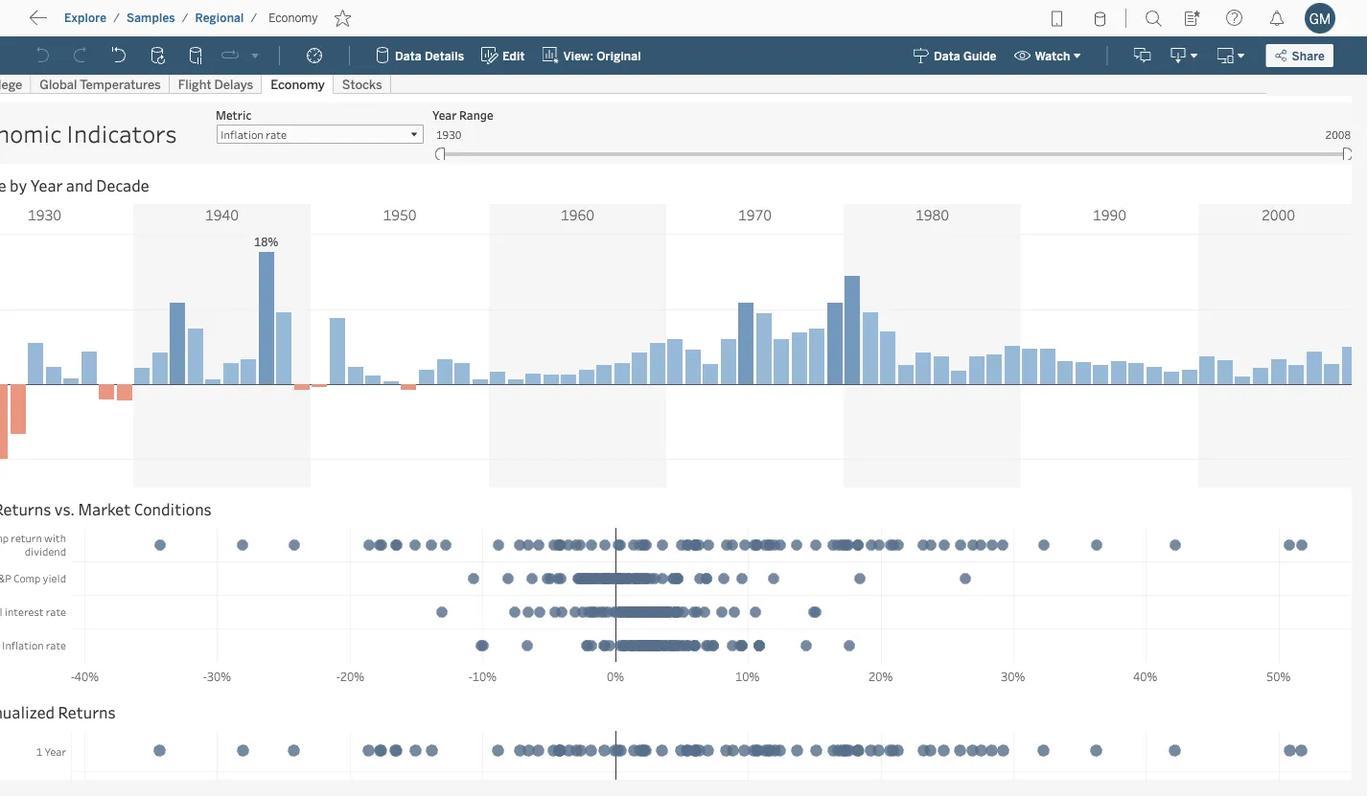 Task type: locate. For each thing, give the bounding box(es) containing it.
economy element
[[263, 11, 324, 25]]

to
[[86, 15, 101, 33]]

1 horizontal spatial /
[[182, 11, 188, 25]]

regional link
[[194, 10, 245, 26]]

/ right "samples" link
[[182, 11, 188, 25]]

samples link
[[126, 10, 176, 26]]

/ right to
[[113, 11, 120, 25]]

3 / from the left
[[251, 11, 257, 25]]

explore link
[[63, 10, 108, 26]]

economy
[[269, 11, 318, 25]]

regional
[[195, 11, 244, 25]]

/
[[113, 11, 120, 25], [182, 11, 188, 25], [251, 11, 257, 25]]

0 horizontal spatial /
[[113, 11, 120, 25]]

skip to content
[[50, 15, 165, 33]]

2 horizontal spatial /
[[251, 11, 257, 25]]

/ right regional link
[[251, 11, 257, 25]]



Task type: describe. For each thing, give the bounding box(es) containing it.
1 / from the left
[[113, 11, 120, 25]]

skip to content link
[[46, 11, 195, 37]]

2 / from the left
[[182, 11, 188, 25]]

samples
[[127, 11, 175, 25]]

explore
[[64, 11, 107, 25]]

skip
[[50, 15, 82, 33]]

explore / samples / regional /
[[64, 11, 257, 25]]

content
[[105, 15, 165, 33]]



Task type: vqa. For each thing, say whether or not it's contained in the screenshot.
THE SHOW ME button
no



